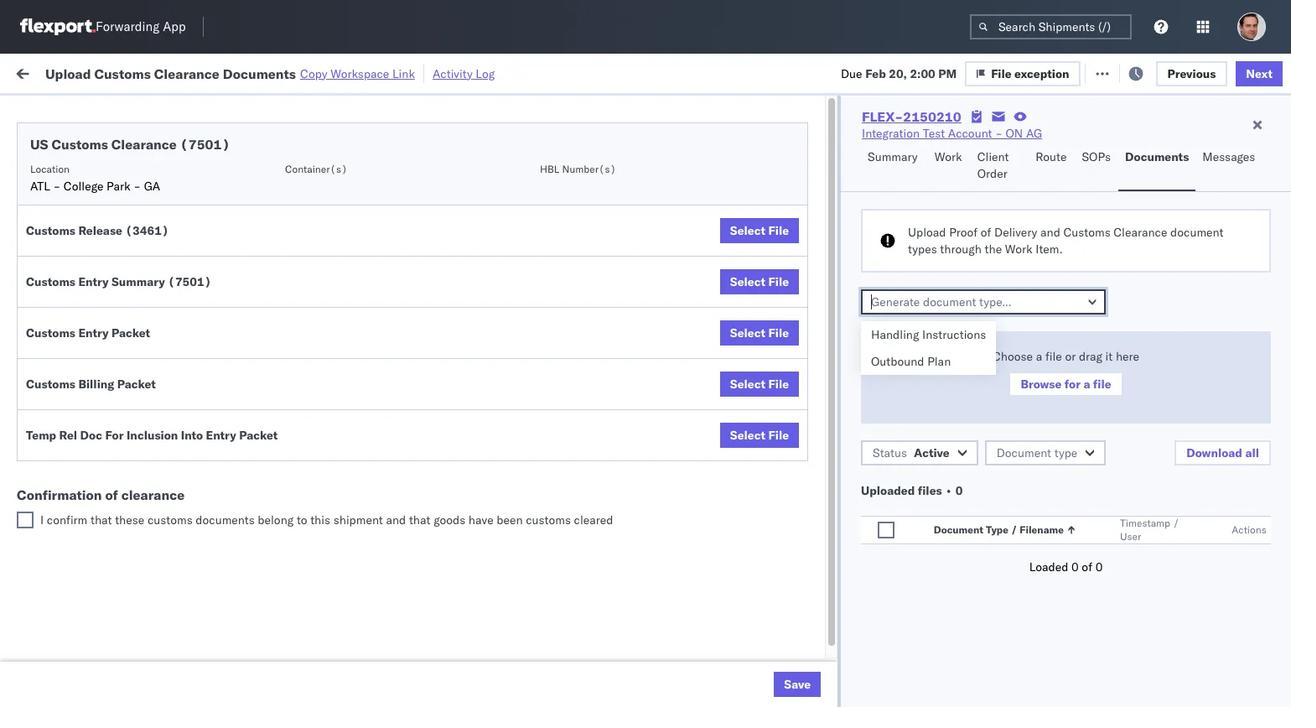 Task type: vqa. For each thing, say whether or not it's contained in the screenshot.
fourth FLEX-1459871 from the bottom
no



Task type: locate. For each thing, give the bounding box(es) containing it.
honeywell - test account
[[623, 346, 761, 361], [732, 346, 870, 361], [623, 383, 761, 398], [732, 383, 870, 398], [623, 457, 761, 472], [732, 457, 870, 472]]

am for mbltest1234
[[299, 198, 318, 214]]

2 vertical spatial work
[[1006, 242, 1033, 257]]

schedule pickup from los angeles, ca link for 1:59 am cst, mar 3, 2023
[[39, 631, 238, 665]]

1 select from the top
[[731, 223, 766, 238]]

integration test account - western digital for schedule pickup from los angeles international airport
[[732, 272, 957, 287]]

0 vertical spatial products,
[[762, 198, 814, 214]]

previous button
[[1157, 61, 1228, 86]]

1 vertical spatial otter products, llc
[[732, 235, 837, 250]]

through
[[941, 242, 982, 257]]

digital for schedule pickup from los angeles international airport
[[923, 272, 957, 287]]

flex- down work button
[[926, 198, 962, 214]]

1 ocean fcl from the top
[[513, 125, 572, 140]]

1 horizontal spatial document
[[997, 445, 1052, 461]]

1 vertical spatial 2001714
[[962, 309, 1013, 324]]

pm right "2:30"
[[299, 309, 317, 324]]

None checkbox
[[878, 522, 895, 539]]

mbl/mawb
[[1143, 137, 1201, 149]]

client order button
[[971, 142, 1030, 191]]

0 vertical spatial schedule pickup from los angeles, ca button
[[39, 188, 238, 224]]

3 confirm from the top
[[39, 448, 81, 463]]

instructions
[[923, 327, 987, 342]]

previous
[[1168, 66, 1217, 81]]

los inside schedule pickup from los angeles international airport
[[158, 263, 177, 278]]

1 vertical spatial 2150210
[[962, 531, 1013, 546]]

documents inside button
[[1126, 149, 1190, 164]]

on
[[1006, 126, 1024, 141], [875, 531, 893, 546]]

handling
[[872, 327, 920, 342]]

clearance for (7501)
[[111, 136, 177, 153]]

flex-1977428 down plan
[[926, 383, 1013, 398]]

2 mbltest1234 from the top
[[1143, 235, 1222, 250]]

3 schedule pickup from los angeles, ca from the top
[[39, 632, 226, 664]]

select file button for customs billing packet
[[721, 372, 800, 397]]

flex-1977428 up ∙
[[926, 457, 1013, 472]]

of inside button
[[111, 530, 122, 545]]

select file
[[731, 223, 789, 238], [731, 274, 789, 289], [731, 326, 789, 341], [731, 377, 789, 392], [731, 428, 789, 443]]

1 horizontal spatial /
[[1174, 517, 1180, 529]]

delivery up "these"
[[84, 493, 128, 508]]

0 vertical spatial otter products - test account
[[623, 198, 784, 214]]

3 ocean lcl from the top
[[513, 457, 571, 472]]

mbl/mawb numbers button
[[1134, 133, 1292, 150]]

activity log button
[[433, 64, 495, 83]]

airport
[[110, 280, 147, 295]]

types
[[909, 242, 938, 257]]

digital down types
[[923, 272, 957, 287]]

llc
[[817, 198, 837, 214], [817, 235, 837, 250]]

flex- down active
[[926, 494, 962, 509]]

container
[[1034, 130, 1078, 143]]

1 integration test account - western digital from the top
[[732, 272, 957, 287]]

proof for upload proof of delivery and customs clearance document types through the work item.
[[950, 225, 978, 240]]

appointment up inclusion
[[137, 382, 206, 397]]

schedule delivery appointment link up for
[[39, 381, 206, 398]]

20,
[[889, 66, 908, 81]]

1 vertical spatial 1988285
[[962, 235, 1013, 250]]

2 vertical spatial clearance
[[1114, 225, 1168, 240]]

1 schedule pickup from los angeles, ca from the top
[[39, 189, 226, 221]]

2 products from the top
[[653, 235, 701, 250]]

2 schedule pickup from los angeles, ca link from the top
[[39, 336, 238, 370]]

8 schedule from the top
[[39, 632, 88, 647]]

1911408 for 1:59 am cst, feb 24, 2023
[[962, 420, 1013, 435]]

3 select file button from the top
[[721, 320, 800, 346]]

numbers inside container numbers
[[1034, 143, 1075, 156]]

5 ocean from the top
[[513, 457, 548, 472]]

0 vertical spatial 1977428
[[962, 346, 1013, 361]]

clearance for documents
[[154, 65, 220, 82]]

flex-1977428 button
[[899, 342, 1017, 365], [899, 342, 1017, 365], [899, 379, 1017, 402], [899, 379, 1017, 402], [899, 453, 1017, 476], [899, 453, 1017, 476]]

angeles, for 1:59 am cst, feb 24, 2023 confirm pickup from los angeles, ca link
[[173, 411, 219, 426]]

packet for customs billing packet
[[117, 377, 156, 392]]

upload for upload proof of delivery
[[39, 530, 77, 545]]

Generate document type... text field
[[862, 289, 1107, 315]]

0 vertical spatial lcl
[[551, 198, 571, 214]]

3 select file from the top
[[731, 326, 789, 341]]

angeles, for 1:59 am cst, mar 3, 2023's "schedule pickup from los angeles, ca" link
[[180, 632, 226, 647]]

ocean for "schedule pickup from los angeles, ca" link corresponding to 9:30 pm cst, feb 21, 2023
[[513, 346, 548, 361]]

7 schedule from the top
[[39, 382, 88, 397]]

0 horizontal spatial ag
[[896, 531, 912, 546]]

schedule delivery appointment for first schedule delivery appointment link from the top
[[39, 124, 206, 139]]

schedule pickup from los angeles international airport link
[[39, 262, 238, 296]]

1 vertical spatial and
[[386, 513, 406, 528]]

0 horizontal spatial document
[[934, 524, 984, 536]]

1 1:59 from the top
[[270, 125, 296, 140]]

upload inside button
[[39, 530, 77, 545]]

ag
[[1027, 126, 1043, 141], [896, 531, 912, 546]]

(7501)
[[180, 136, 230, 153], [168, 274, 212, 289]]

am left mar
[[299, 641, 318, 656]]

2150210 up the id
[[904, 108, 962, 125]]

maeu1234567 up filename
[[1034, 456, 1118, 471]]

4 schedule delivery appointment link from the top
[[39, 381, 206, 398]]

ocean lcl for 1:59 am cst, feb 17, 2023
[[513, 198, 571, 214]]

that
[[91, 513, 112, 528], [409, 513, 431, 528]]

0 vertical spatial schedule pickup from los angeles, ca
[[39, 189, 226, 221]]

ocean lcl down hbl
[[513, 198, 571, 214]]

schedule delivery appointment link up location atl - college park - ga
[[39, 123, 206, 140]]

2 vertical spatial confirm pickup from los angeles, ca
[[39, 448, 219, 479]]

1977428 right active
[[962, 457, 1013, 472]]

delivery down "these"
[[125, 530, 168, 545]]

flex id
[[899, 137, 931, 149]]

customs down 'international'
[[26, 326, 75, 341]]

2 horizontal spatial 0
[[1096, 560, 1104, 575]]

that left goods
[[409, 513, 431, 528]]

3 1:59 from the top
[[270, 198, 296, 214]]

2 vertical spatial 1977428
[[962, 457, 1013, 472]]

proof inside upload proof of delivery and customs clearance document types through the work item.
[[950, 225, 978, 240]]

integration test account - on ag up work button
[[862, 126, 1043, 141]]

of for loaded 0 of 0
[[1083, 560, 1093, 575]]

of for upload proof of delivery and customs clearance document types through the work item.
[[981, 225, 992, 240]]

ocean
[[513, 125, 548, 140], [513, 161, 548, 177], [513, 198, 548, 214], [513, 346, 548, 361], [513, 457, 548, 472], [513, 494, 548, 509], [513, 641, 548, 656]]

flex id button
[[891, 133, 1008, 150]]

3 confirm pickup from los angeles, ca button from the top
[[39, 447, 238, 482]]

maeu1234567 up "for"
[[1034, 346, 1118, 361]]

confirm pickup from los angeles, ca for 1:59 am cst, feb 17, 2023
[[39, 152, 219, 184]]

/ right type
[[1012, 524, 1018, 536]]

2 lcl from the top
[[551, 346, 571, 361]]

4 select file from the top
[[731, 377, 789, 392]]

0 vertical spatial 24,
[[374, 420, 392, 435]]

proof up through
[[950, 225, 978, 240]]

flex- down ∙
[[926, 531, 962, 546]]

1 vertical spatial nyku9743990
[[1034, 235, 1116, 250]]

4 ocean from the top
[[513, 346, 548, 361]]

1 ocean from the top
[[513, 125, 548, 140]]

1977428 down choose
[[962, 383, 1013, 398]]

numbers
[[1204, 137, 1245, 149], [1034, 143, 1075, 156]]

0 vertical spatial integration test account - western digital
[[732, 272, 957, 287]]

0 vertical spatial 1911408
[[962, 125, 1013, 140]]

1 digital from the top
[[923, 272, 957, 287]]

am for demo123
[[299, 420, 318, 435]]

flex-1988285 down flex-2006134
[[926, 198, 1013, 214]]

6 schedule from the top
[[39, 337, 88, 352]]

on
[[419, 65, 432, 80]]

schedule delivery appointment down airport
[[39, 308, 206, 323]]

schedule delivery appointment for 3rd schedule delivery appointment link
[[39, 308, 206, 323]]

187
[[394, 65, 416, 80]]

2 confirm pickup from los angeles, ca link from the top
[[39, 410, 238, 443]]

0 horizontal spatial /
[[1012, 524, 1018, 536]]

a right choose
[[1037, 349, 1043, 364]]

1 vertical spatial otter products - test account
[[623, 235, 784, 250]]

document type button
[[985, 440, 1107, 466]]

1:59 am cst, feb 17, 2023 down container(s) at the top of the page
[[270, 198, 424, 214]]

0 vertical spatial flex-2001714
[[926, 272, 1013, 287]]

packet down airport
[[112, 326, 150, 341]]

0 vertical spatial confirm pickup from los angeles, ca
[[39, 152, 219, 184]]

item.
[[1036, 242, 1064, 257]]

0 horizontal spatial summary
[[112, 274, 165, 289]]

confirmation
[[17, 487, 102, 503]]

7 resize handle column header from the left
[[1005, 130, 1025, 707]]

activity
[[433, 66, 473, 81]]

3 maeu1234567 from the top
[[1034, 456, 1118, 471]]

2 flex-2001714 from the top
[[926, 309, 1013, 324]]

0 vertical spatial flex-1988285
[[926, 198, 1013, 214]]

cst, down container(s) at the top of the page
[[321, 198, 347, 214]]

3 schedule pickup from los angeles, ca link from the top
[[39, 631, 238, 665]]

0
[[956, 483, 964, 498], [1072, 560, 1080, 575], [1096, 560, 1104, 575]]

am right 11:30
[[306, 457, 325, 472]]

choose a file or drag it here
[[993, 349, 1140, 364]]

delivery inside confirm delivery link
[[84, 493, 128, 508]]

flxt00001977428a right here
[[1143, 346, 1258, 361]]

proof for upload proof of delivery
[[80, 530, 108, 545]]

proof inside button
[[80, 530, 108, 545]]

1 1977428 from the top
[[962, 346, 1013, 361]]

flex-1911408 for 1:59 am cst, feb 24, 2023
[[926, 420, 1013, 435]]

1 demu1232567 from the top
[[1034, 124, 1119, 139]]

0 vertical spatial clearance
[[154, 65, 220, 82]]

clearance left document
[[1114, 225, 1168, 240]]

1911408 for 1:59 am cst, feb 15, 2023
[[962, 125, 1013, 140]]

1 vertical spatial digital
[[923, 309, 957, 324]]

am for testmbl123
[[299, 161, 318, 177]]

1988285
[[962, 198, 1013, 214], [962, 235, 1013, 250]]

list box
[[862, 321, 997, 375]]

demu1232567 for 1:59 am cst, feb 15, 2023
[[1034, 124, 1119, 139]]

ga
[[144, 179, 160, 194]]

temp
[[26, 428, 56, 443]]

None checkbox
[[17, 512, 34, 529]]

otter products - test account
[[623, 198, 784, 214], [623, 235, 784, 250]]

0 vertical spatial products
[[653, 198, 701, 214]]

0 vertical spatial file
[[1046, 349, 1063, 364]]

document type / filename
[[934, 524, 1065, 536]]

timestamp / user
[[1121, 517, 1180, 543]]

1 vertical spatial flxt00001977428a
[[1143, 457, 1258, 472]]

of inside upload proof of delivery and customs clearance document types through the work item.
[[981, 225, 992, 240]]

3 confirm pickup from los angeles, ca from the top
[[39, 448, 219, 479]]

1 that from the left
[[91, 513, 112, 528]]

2 confirm from the top
[[39, 411, 81, 426]]

1 nyku9743990 from the top
[[1034, 198, 1116, 213]]

1 vertical spatial flex-2001714
[[926, 309, 1013, 324]]

∙
[[946, 483, 953, 498]]

file down it
[[1094, 377, 1112, 392]]

confirm up 'rel'
[[39, 411, 81, 426]]

or
[[1066, 349, 1077, 364]]

4 appointment from the top
[[137, 382, 206, 397]]

save button
[[775, 672, 821, 697]]

3 flex-1977428 from the top
[[926, 457, 1013, 472]]

1 horizontal spatial file
[[1094, 377, 1112, 392]]

1 vertical spatial work
[[935, 149, 963, 164]]

1 vertical spatial 1977428
[[962, 383, 1013, 398]]

5 select from the top
[[731, 428, 766, 443]]

schedule pickup from los angeles, ca link for 9:30 pm cst, feb 21, 2023
[[39, 336, 238, 370]]

digital
[[923, 272, 957, 287], [923, 309, 957, 324]]

2 otter products, llc from the top
[[732, 235, 837, 250]]

2 schedule pickup from los angeles, ca button from the top
[[39, 336, 238, 371]]

2 integration test account - western digital from the top
[[732, 309, 957, 324]]

upload
[[45, 65, 91, 82], [909, 225, 947, 240], [39, 530, 77, 545]]

active
[[914, 445, 950, 461]]

1 products, from the top
[[762, 198, 814, 214]]

24, up 11:30 am cst, feb 24, 2023
[[374, 420, 392, 435]]

integration test account - on ag down 'uploaded'
[[732, 531, 912, 546]]

1 vertical spatial pm
[[299, 309, 317, 324]]

1 vertical spatial packet
[[117, 377, 156, 392]]

lcl for 9:30 pm cst, feb 21, 2023
[[551, 346, 571, 361]]

1 vertical spatial products
[[653, 235, 701, 250]]

4 fcl from the top
[[551, 641, 572, 656]]

and right 'shipment'
[[386, 513, 406, 528]]

1 flex-2001714 from the top
[[926, 272, 1013, 287]]

4 confirm from the top
[[39, 493, 81, 508]]

delivery inside upload proof of delivery link
[[125, 530, 168, 545]]

route button
[[1030, 142, 1076, 191]]

0 vertical spatial llc
[[817, 198, 837, 214]]

1 vertical spatial confirm pickup from los angeles, ca link
[[39, 410, 238, 443]]

0 vertical spatial proof
[[950, 225, 978, 240]]

1 confirm pickup from los angeles, ca button from the top
[[39, 151, 238, 187]]

select for temp rel doc for inclusion into entry packet
[[731, 428, 766, 443]]

1 vertical spatial confirm pickup from los angeles, ca button
[[39, 410, 238, 445]]

1977428 down the instructions at right
[[962, 346, 1013, 361]]

15,
[[374, 125, 392, 140]]

0 for ∙
[[956, 483, 964, 498]]

select file for customs release (3461)
[[731, 223, 789, 238]]

0 vertical spatial ocean lcl
[[513, 198, 571, 214]]

0 horizontal spatial that
[[91, 513, 112, 528]]

1 vertical spatial flex-1977428
[[926, 383, 1013, 398]]

into
[[181, 428, 203, 443]]

demu1232567 up filename
[[1034, 493, 1119, 508]]

pm right 2:00 at the right top
[[939, 66, 957, 81]]

this
[[311, 513, 331, 528]]

western for schedule delivery appointment
[[875, 309, 919, 324]]

flex- down the instructions at right
[[926, 346, 962, 361]]

1 fcl from the top
[[551, 125, 572, 140]]

id
[[921, 137, 931, 149]]

confirm pickup from los angeles, ca link for 1:59 am cst, feb 24, 2023
[[39, 410, 238, 443]]

5 select file from the top
[[731, 428, 789, 443]]

ag down uploaded files ∙ 0
[[896, 531, 912, 546]]

to
[[297, 513, 308, 528]]

customs
[[94, 65, 151, 82], [52, 136, 108, 153], [26, 223, 75, 238], [1064, 225, 1111, 240], [26, 274, 75, 289], [26, 326, 75, 341], [26, 377, 75, 392]]

resize handle column header
[[240, 130, 260, 707], [426, 130, 446, 707], [485, 130, 505, 707], [594, 130, 614, 707], [703, 130, 723, 707], [871, 130, 891, 707], [1005, 130, 1025, 707], [1114, 130, 1134, 707], [1249, 130, 1269, 707]]

ocean lcl for 11:30 am cst, feb 24, 2023
[[513, 457, 571, 472]]

6 ocean from the top
[[513, 494, 548, 509]]

flex-1911408 button
[[899, 120, 1017, 144], [899, 120, 1017, 144], [899, 416, 1017, 439], [899, 416, 1017, 439], [899, 490, 1017, 513], [899, 490, 1017, 513]]

select file button for temp rel doc for inclusion into entry packet
[[721, 423, 800, 448]]

1:59 up container(s) at the top of the page
[[270, 125, 296, 140]]

1 vertical spatial flex-2150210
[[926, 531, 1013, 546]]

mawb1234
[[1143, 272, 1208, 287]]

3 select from the top
[[731, 326, 766, 341]]

and inside upload proof of delivery and customs clearance document types through the work item.
[[1041, 225, 1061, 240]]

0 vertical spatial on
[[1006, 126, 1024, 141]]

flex-1911408 up active
[[926, 420, 1013, 435]]

1 lcl from the top
[[551, 198, 571, 214]]

upload up the by:
[[45, 65, 91, 82]]

1 vertical spatial ocean lcl
[[513, 346, 571, 361]]

2 vertical spatial schedule pickup from los angeles, ca button
[[39, 631, 238, 667]]

confirm delivery link
[[39, 492, 128, 509]]

2023
[[395, 125, 424, 140], [395, 161, 424, 177], [395, 198, 424, 214], [394, 309, 423, 324], [394, 346, 423, 361], [395, 420, 424, 435], [402, 457, 431, 472], [389, 641, 418, 656]]

1 vertical spatial on
[[875, 531, 893, 546]]

container numbers
[[1034, 130, 1078, 156]]

1 horizontal spatial a
[[1084, 377, 1091, 392]]

1977428
[[962, 346, 1013, 361], [962, 383, 1013, 398], [962, 457, 1013, 472]]

1911408 up type
[[962, 494, 1013, 509]]

flex-2001714 for schedule pickup from los angeles international airport
[[926, 272, 1013, 287]]

0 horizontal spatial numbers
[[1034, 143, 1075, 156]]

2001714 for schedule pickup from los angeles international airport
[[962, 272, 1013, 287]]

2 horizontal spatial work
[[1006, 242, 1033, 257]]

demu1232567 up sops
[[1034, 124, 1119, 139]]

integration test account - western digital for schedule delivery appointment
[[732, 309, 957, 324]]

1 vertical spatial demo123
[[1143, 494, 1199, 509]]

documents
[[196, 513, 255, 528]]

0 vertical spatial maeu1234567
[[1034, 346, 1118, 361]]

flex-2006134
[[926, 161, 1013, 177]]

1 horizontal spatial customs
[[526, 513, 571, 528]]

save
[[785, 677, 811, 692]]

timestamp
[[1121, 517, 1171, 529]]

1 schedule pickup from los angeles, ca link from the top
[[39, 188, 238, 222]]

0 vertical spatial 1988285
[[962, 198, 1013, 214]]

pm right 9:30
[[299, 346, 317, 361]]

maeu1234567 for 11:30 am cst, feb 24, 2023
[[1034, 456, 1118, 471]]

4 1:59 from the top
[[270, 420, 296, 435]]

4 schedule delivery appointment from the top
[[39, 382, 206, 397]]

2001714 for schedule delivery appointment
[[962, 309, 1013, 324]]

3 1911408 from the top
[[962, 494, 1013, 509]]

1 vertical spatial confirm pickup from los angeles, ca
[[39, 411, 219, 443]]

1 vertical spatial schedule pickup from los angeles, ca button
[[39, 336, 238, 371]]

0 vertical spatial otter products, llc
[[732, 198, 837, 214]]

1 vertical spatial proof
[[80, 530, 108, 545]]

0 vertical spatial documents
[[223, 65, 296, 82]]

2150210 left filename
[[962, 531, 1013, 546]]

work inside upload proof of delivery and customs clearance document types through the work item.
[[1006, 242, 1033, 257]]

4 select from the top
[[731, 377, 766, 392]]

download
[[1187, 445, 1243, 461]]

schedule delivery appointment up location atl - college park - ga
[[39, 124, 206, 139]]

ocean for first schedule delivery appointment link from the top
[[513, 125, 548, 140]]

0 vertical spatial flex-2150210
[[862, 108, 962, 125]]

3 schedule pickup from los angeles, ca button from the top
[[39, 631, 238, 667]]

1:59 am cst, feb 17, 2023 down 1:59 am cst, feb 15, 2023
[[270, 161, 424, 177]]

schedule delivery appointment button up location atl - college park - ga
[[39, 123, 206, 141]]

numbers down container
[[1034, 143, 1075, 156]]

3 flex-1911408 from the top
[[926, 494, 1013, 509]]

flex-1911408 up "client"
[[926, 125, 1013, 140]]

0 vertical spatial summary
[[868, 149, 918, 164]]

packet right 'billing' at left bottom
[[117, 377, 156, 392]]

3 schedule delivery appointment button from the top
[[39, 307, 206, 326]]

1 vertical spatial integration test account - western digital
[[732, 309, 957, 324]]

2 select from the top
[[731, 274, 766, 289]]

1 vertical spatial demu1232567
[[1034, 419, 1119, 435]]

on up "client"
[[1006, 126, 1024, 141]]

clearance down app
[[154, 65, 220, 82]]

proof down confirm
[[80, 530, 108, 545]]

0 vertical spatial confirm pickup from los angeles, ca button
[[39, 151, 238, 187]]

western down types
[[875, 272, 919, 287]]

1 1911408 from the top
[[962, 125, 1013, 140]]

file inside button
[[1094, 377, 1112, 392]]

mbltest1234 up mawb1234
[[1143, 235, 1222, 250]]

1 select file from the top
[[731, 223, 789, 238]]

0 horizontal spatial work
[[183, 65, 213, 80]]

filename
[[1020, 524, 1065, 536]]

customs down mofu0618318 in the right of the page
[[1064, 225, 1111, 240]]

am down container(s) at the top of the page
[[299, 198, 318, 214]]

5 select file button from the top
[[721, 423, 800, 448]]

confirm pickup from los angeles, ca down 'workitem' button
[[39, 152, 219, 184]]

confirm down 'rel'
[[39, 448, 81, 463]]

mofu0618318
[[1034, 161, 1119, 176]]

2 vertical spatial schedule pickup from los angeles, ca
[[39, 632, 226, 664]]

on inside integration test account - on ag link
[[1006, 126, 1024, 141]]

flex-1977428
[[926, 346, 1013, 361], [926, 383, 1013, 398], [926, 457, 1013, 472]]

upload inside upload proof of delivery and customs clearance document types through the work item.
[[909, 225, 947, 240]]

schedule pickup from los angeles, ca link for 1:59 am cst, feb 17, 2023
[[39, 188, 238, 222]]

testmbl123
[[1143, 161, 1216, 177]]

2001714 up the instructions at right
[[962, 309, 1013, 324]]

delivery inside upload proof of delivery and customs clearance document types through the work item.
[[995, 225, 1038, 240]]

2 western from the top
[[875, 309, 919, 324]]

nyku9743990 up upload proof of delivery and customs clearance document types through the work item.
[[1034, 198, 1116, 213]]

work
[[48, 61, 91, 84]]

1:59 for mbltest1234
[[270, 198, 296, 214]]

1 ocean lcl from the top
[[513, 198, 571, 214]]

1 vertical spatial entry
[[78, 326, 109, 341]]

cst, down 2:30 pm cst, feb 17, 2023
[[320, 346, 346, 361]]

am down 1:59 am cst, feb 15, 2023
[[299, 161, 318, 177]]

0 vertical spatial (7501)
[[180, 136, 230, 153]]

mbltest1234 up document
[[1143, 198, 1222, 214]]

1 vertical spatial document
[[934, 524, 984, 536]]

summary inside button
[[868, 149, 918, 164]]

am up 11:30
[[299, 420, 318, 435]]

1 vertical spatial flex-1988285
[[926, 235, 1013, 250]]

mbltest1234
[[1143, 198, 1222, 214], [1143, 235, 1222, 250]]

1 1:59 am cst, feb 17, 2023 from the top
[[270, 161, 424, 177]]

demu1232567 up type
[[1034, 419, 1119, 435]]

0 vertical spatial packet
[[112, 326, 150, 341]]

schedule delivery appointment link down airport
[[39, 307, 206, 324]]

schedule delivery appointment button down airport
[[39, 307, 206, 326]]

/ up 017482927423
[[1174, 517, 1180, 529]]

upload proof of delivery and customs clearance document types through the work item.
[[909, 225, 1224, 257]]

list box containing handling instructions
[[862, 321, 997, 375]]

actions down action
[[1229, 137, 1264, 149]]

1 vertical spatial lcl
[[551, 346, 571, 361]]

messages
[[1203, 149, 1256, 164]]

0 horizontal spatial on
[[875, 531, 893, 546]]

17, for ocean lcl
[[374, 198, 392, 214]]

0 vertical spatial work
[[183, 65, 213, 80]]

batch action
[[1197, 65, 1270, 80]]

maeu1234567 down or
[[1034, 383, 1118, 398]]

upload down confirm
[[39, 530, 77, 545]]

account
[[949, 126, 993, 141], [739, 198, 784, 214], [739, 235, 784, 250], [818, 272, 862, 287], [818, 309, 862, 324], [716, 346, 761, 361], [826, 346, 870, 361], [716, 383, 761, 398], [826, 383, 870, 398], [716, 457, 761, 472], [826, 457, 870, 472], [818, 531, 862, 546]]

2 flex-1911408 from the top
[[926, 420, 1013, 435]]

schedule pickup from los angeles, ca for 1:59 am cst, mar 3, 2023
[[39, 632, 226, 664]]

confirm pickup from los angeles, ca down 'billing' at left bottom
[[39, 411, 219, 443]]

select for customs entry summary (7501)
[[731, 274, 766, 289]]

documents
[[223, 65, 296, 82], [1126, 149, 1190, 164]]

1 horizontal spatial summary
[[868, 149, 918, 164]]

from
[[124, 152, 148, 167], [131, 189, 155, 204], [131, 263, 155, 278], [131, 337, 155, 352], [124, 411, 148, 426], [124, 448, 148, 463], [131, 632, 155, 647]]

confirm pickup from los angeles, ca link for 1:59 am cst, feb 17, 2023
[[39, 151, 238, 185]]

9:30 pm cst, feb 21, 2023
[[270, 346, 423, 361]]

flex-2150210 link
[[862, 108, 962, 125]]

nyku9743990 down mofu0618318 in the right of the page
[[1034, 235, 1116, 250]]

products,
[[762, 198, 814, 214], [762, 235, 814, 250]]

my
[[17, 61, 43, 84]]

1 horizontal spatial 2150210
[[962, 531, 1013, 546]]

0 horizontal spatial proof
[[80, 530, 108, 545]]

confirm for 1:59 am cst, feb 24, 2023
[[39, 411, 81, 426]]

1 flxt00001977428a from the top
[[1143, 346, 1258, 361]]

0 vertical spatial entry
[[78, 274, 109, 289]]

confirm pickup from los angeles, ca down for
[[39, 448, 219, 479]]

of down "these"
[[111, 530, 122, 545]]

1911408 up "client"
[[962, 125, 1013, 140]]

schedule pickup from los angeles, ca button for 1:59 am cst, mar 3, 2023
[[39, 631, 238, 667]]

schedule pickup from los angeles, ca for 9:30 pm cst, feb 21, 2023
[[39, 337, 226, 369]]

0 horizontal spatial documents
[[223, 65, 296, 82]]

los
[[151, 152, 170, 167], [158, 189, 177, 204], [158, 263, 177, 278], [158, 337, 177, 352], [151, 411, 170, 426], [151, 448, 170, 463], [158, 632, 177, 647]]

2 vertical spatial entry
[[206, 428, 236, 443]]

ocean for "schedule pickup from los angeles, ca" link for 1:59 am cst, feb 17, 2023
[[513, 198, 548, 214]]

3 confirm pickup from los angeles, ca link from the top
[[39, 447, 238, 480]]

2001714 up the generate document type... text box
[[962, 272, 1013, 287]]

confirm for 1:59 am cst, feb 17, 2023
[[39, 152, 81, 167]]

appointment up angeles
[[137, 234, 206, 250]]

copy workspace link button
[[300, 66, 415, 81]]

fcl for 1:59 am cst, feb 15, 2023
[[551, 125, 572, 140]]

clearance
[[154, 65, 220, 82], [111, 136, 177, 153], [1114, 225, 1168, 240]]

container numbers button
[[1025, 127, 1117, 157]]

western for schedule pickup from los angeles international airport
[[875, 272, 919, 287]]

appointment down schedule pickup from los angeles international airport button
[[137, 308, 206, 323]]

0 vertical spatial demo123
[[1143, 420, 1199, 435]]

confirm down workitem
[[39, 152, 81, 167]]

1988285 down order
[[962, 198, 1013, 214]]

entry down 'international'
[[78, 326, 109, 341]]

0 vertical spatial document
[[997, 445, 1052, 461]]

schedule delivery appointment for fourth schedule delivery appointment link
[[39, 382, 206, 397]]

0 vertical spatial and
[[1041, 225, 1061, 240]]

0 vertical spatial pm
[[939, 66, 957, 81]]

1 horizontal spatial proof
[[950, 225, 978, 240]]

1 horizontal spatial numbers
[[1204, 137, 1245, 149]]

1:59 down 1:59 am cst, feb 15, 2023
[[270, 161, 296, 177]]

ocean fcl for 1:59 am cst, mar 3, 2023
[[513, 641, 572, 656]]



Task type: describe. For each thing, give the bounding box(es) containing it.
flex- up active
[[926, 420, 962, 435]]

2 flex-1977428 from the top
[[926, 383, 1013, 398]]

5 ca from the top
[[39, 464, 55, 479]]

2 1977428 from the top
[[962, 383, 1013, 398]]

5 schedule from the top
[[39, 308, 88, 323]]

workspace
[[331, 66, 390, 81]]

document type
[[997, 445, 1078, 461]]

sops button
[[1076, 142, 1119, 191]]

5 1:59 from the top
[[270, 641, 296, 656]]

select file for customs billing packet
[[731, 377, 789, 392]]

1:59 am cst, feb 17, 2023 for schedule pickup from los angeles, ca
[[270, 198, 424, 214]]

confirm delivery button
[[39, 492, 128, 511]]

select for customs entry packet
[[731, 326, 766, 341]]

1 1988285 from the top
[[962, 198, 1013, 214]]

3 ocean fcl from the top
[[513, 494, 572, 509]]

schedule delivery appointment for third schedule delivery appointment link from the bottom
[[39, 234, 206, 250]]

cst, down 1:59 am cst, feb 15, 2023
[[321, 161, 347, 177]]

file for customs billing packet
[[769, 377, 789, 392]]

(7501) for us customs clearance (7501)
[[180, 136, 230, 153]]

0 for of
[[1096, 560, 1104, 575]]

2 products, from the top
[[762, 235, 814, 250]]

2 nyku9743990 from the top
[[1034, 235, 1116, 250]]

flex- down through
[[926, 272, 962, 287]]

0 vertical spatial a
[[1037, 349, 1043, 364]]

schedule pickup from los angeles, ca button for 9:30 pm cst, feb 21, 2023
[[39, 336, 238, 371]]

24, for 11:30 am cst, feb 24, 2023
[[381, 457, 399, 472]]

confirm pickup from los angeles, ca button for 1:59 am cst, feb 24, 2023
[[39, 410, 238, 445]]

summary button
[[862, 142, 929, 191]]

entity
[[798, 161, 829, 177]]

2:00
[[911, 66, 936, 81]]

2 llc from the top
[[817, 235, 837, 250]]

these
[[115, 513, 145, 528]]

flex-2001714 for schedule delivery appointment
[[926, 309, 1013, 324]]

2 maeu1234567 from the top
[[1034, 383, 1118, 398]]

angeles, for "schedule pickup from los angeles, ca" link for 1:59 am cst, feb 17, 2023
[[180, 189, 226, 204]]

2:30
[[270, 309, 296, 324]]

1 appointment from the top
[[137, 124, 206, 139]]

1:59 am cst, feb 17, 2023 for confirm pickup from los angeles, ca
[[270, 161, 424, 177]]

0 horizontal spatial and
[[386, 513, 406, 528]]

1 llc from the top
[[817, 198, 837, 214]]

cleared
[[574, 513, 614, 528]]

2 appointment from the top
[[137, 234, 206, 250]]

confirm pickup from los angeles, ca button for 1:59 am cst, feb 17, 2023
[[39, 151, 238, 187]]

by:
[[61, 103, 77, 118]]

customs down forwarding
[[94, 65, 151, 82]]

187 on track
[[394, 65, 462, 80]]

delivery for first schedule delivery appointment button from the bottom of the page
[[91, 382, 134, 397]]

1 vertical spatial actions
[[1233, 524, 1267, 536]]

flex- up the instructions at right
[[926, 309, 962, 324]]

1 products from the top
[[653, 198, 701, 214]]

hbl number(s)
[[540, 163, 617, 175]]

fcl for 1:59 am cst, feb 17, 2023
[[551, 161, 572, 177]]

2 ca from the top
[[39, 206, 55, 221]]

route
[[1036, 149, 1068, 164]]

ocean fcl for 1:59 am cst, feb 15, 2023
[[513, 125, 572, 140]]

flex- down flex id button
[[926, 161, 962, 177]]

3 resize handle column header from the left
[[485, 130, 505, 707]]

customs down atl
[[26, 223, 75, 238]]

1 horizontal spatial work
[[935, 149, 963, 164]]

cst, up container(s) at the top of the page
[[321, 125, 347, 140]]

billing
[[78, 377, 114, 392]]

delivery for 3rd schedule delivery appointment button from the bottom of the page
[[91, 234, 134, 250]]

confirm pickup from los angeles, ca link for 11:30 am cst, feb 24, 2023
[[39, 447, 238, 480]]

upload for upload customs clearance documents copy workspace link
[[45, 65, 91, 82]]

confirm delivery
[[39, 493, 128, 508]]

2 schedule delivery appointment button from the top
[[39, 234, 206, 252]]

angeles, for "schedule pickup from los angeles, ca" link corresponding to 9:30 pm cst, feb 21, 2023
[[180, 337, 226, 352]]

4 schedule delivery appointment button from the top
[[39, 381, 206, 400]]

confirm pickup from los angeles, ca for 1:59 am cst, feb 24, 2023
[[39, 411, 219, 443]]

forwarding
[[96, 19, 160, 35]]

temp rel doc for inclusion into entry packet
[[26, 428, 278, 443]]

2 resize handle column header from the left
[[426, 130, 446, 707]]

type
[[1055, 445, 1078, 461]]

am for flxt00001977428a
[[306, 457, 325, 472]]

customs left 'billing' at left bottom
[[26, 377, 75, 392]]

pickup inside schedule pickup from los angeles international airport
[[91, 263, 127, 278]]

2 1988285 from the top
[[962, 235, 1013, 250]]

select file button for customs release (3461)
[[721, 218, 800, 243]]

1 schedule from the top
[[39, 124, 88, 139]]

due
[[841, 66, 863, 81]]

handling instructions
[[872, 327, 987, 342]]

release
[[78, 223, 122, 238]]

customs up customs entry packet
[[26, 274, 75, 289]]

select file button for customs entry packet
[[721, 320, 800, 346]]

1 ca from the top
[[39, 169, 55, 184]]

location atl - college park - ga
[[30, 163, 160, 194]]

delivery for 2nd schedule delivery appointment button from the bottom
[[91, 308, 134, 323]]

workitem button
[[10, 133, 243, 150]]

user
[[1121, 530, 1142, 543]]

plan
[[928, 354, 952, 369]]

us
[[30, 136, 48, 153]]

container(s)
[[285, 163, 348, 175]]

24, for 1:59 am cst, feb 24, 2023
[[374, 420, 392, 435]]

ocean lcl for 9:30 pm cst, feb 21, 2023
[[513, 346, 571, 361]]

file for customs entry summary (7501)
[[769, 274, 789, 289]]

1 customs from the left
[[148, 513, 193, 528]]

uploaded
[[862, 483, 916, 498]]

at
[[341, 65, 352, 80]]

mbl/mawb numbers
[[1143, 137, 1245, 149]]

778 at risk
[[317, 65, 375, 80]]

3 ca from the top
[[39, 354, 55, 369]]

upload customs clearance documents copy workspace link
[[45, 65, 415, 82]]

goods
[[434, 513, 466, 528]]

3,
[[375, 641, 386, 656]]

(7501) for customs entry summary (7501)
[[168, 274, 212, 289]]

2 schedule from the top
[[39, 189, 88, 204]]

3 fcl from the top
[[551, 494, 572, 509]]

batch
[[1197, 65, 1230, 80]]

flexport. image
[[20, 18, 96, 35]]

flex- down plan
[[926, 383, 962, 398]]

numbers for mbl/mawb numbers
[[1204, 137, 1245, 149]]

0 vertical spatial ag
[[1027, 126, 1043, 141]]

order
[[978, 166, 1008, 181]]

angeles, for 1:59 am cst, feb 17, 2023 confirm pickup from los angeles, ca link
[[173, 152, 219, 167]]

confirm pickup from los angeles, ca for 11:30 am cst, feb 24, 2023
[[39, 448, 219, 479]]

flxt00001977428a for 9:30 pm cst, feb 21, 2023
[[1143, 346, 1258, 361]]

us customs clearance (7501)
[[30, 136, 230, 153]]

clearance inside upload proof of delivery and customs clearance document types through the work item.
[[1114, 225, 1168, 240]]

1 demo123 from the top
[[1143, 420, 1199, 435]]

number(s)
[[563, 163, 617, 175]]

ocean fcl for 1:59 am cst, feb 17, 2023
[[513, 161, 572, 177]]

1 vertical spatial summary
[[112, 274, 165, 289]]

schedule pickup from los angeles, ca for 1:59 am cst, feb 17, 2023
[[39, 189, 226, 221]]

6 resize handle column header from the left
[[871, 130, 891, 707]]

Search Shipments (/) text field
[[971, 14, 1133, 39]]

import
[[143, 65, 180, 80]]

17, for ocean fcl
[[374, 161, 392, 177]]

pm for honeywell - test account
[[299, 346, 317, 361]]

ocean for 1:59 am cst, mar 3, 2023's "schedule pickup from los angeles, ca" link
[[513, 641, 548, 656]]

uploaded files ∙ 0
[[862, 483, 964, 498]]

1 otter products - test account from the top
[[623, 198, 784, 214]]

select file for customs entry summary (7501)
[[731, 274, 789, 289]]

select file button for customs entry summary (7501)
[[721, 269, 800, 294]]

customs inside upload proof of delivery and customs clearance document types through the work item.
[[1064, 225, 1111, 240]]

document type / filename button
[[931, 520, 1087, 537]]

Search Work text field
[[727, 60, 910, 85]]

flex- up ∙
[[926, 457, 962, 472]]

drag
[[1080, 349, 1103, 364]]

copy
[[300, 66, 328, 81]]

flxt00001977428a for 11:30 am cst, feb 24, 2023
[[1143, 457, 1258, 472]]

flexport demo consignee
[[623, 641, 760, 656]]

1:59 for demo123
[[270, 420, 296, 435]]

the
[[985, 242, 1003, 257]]

import work button
[[136, 54, 219, 91]]

0 vertical spatial 2150210
[[904, 108, 962, 125]]

ocean for 1:59 am cst, feb 17, 2023 confirm pickup from los angeles, ca link
[[513, 161, 548, 177]]

17, for air
[[373, 309, 391, 324]]

cst, down 1:59 am cst, feb 24, 2023
[[328, 457, 354, 472]]

1 schedule delivery appointment link from the top
[[39, 123, 206, 140]]

4 resize handle column header from the left
[[594, 130, 614, 707]]

2 demo123 from the top
[[1143, 494, 1199, 509]]

rel
[[59, 428, 77, 443]]

0 horizontal spatial file
[[1046, 349, 1063, 364]]

am up container(s) at the top of the page
[[299, 125, 318, 140]]

cst, up 11:30 am cst, feb 24, 2023
[[321, 420, 347, 435]]

21,
[[373, 346, 391, 361]]

demo
[[669, 641, 701, 656]]

3 schedule delivery appointment link from the top
[[39, 307, 206, 324]]

3 demu1232567 from the top
[[1034, 493, 1119, 508]]

sops
[[1083, 149, 1112, 164]]

upload proof of delivery link
[[39, 529, 168, 546]]

flex-1911408 for 1:59 am cst, feb 15, 2023
[[926, 125, 1013, 140]]

0 vertical spatial integration test account - on ag
[[862, 126, 1043, 141]]

all
[[1246, 445, 1260, 461]]

of up "these"
[[105, 487, 118, 503]]

cst, left mar
[[321, 641, 347, 656]]

documents button
[[1119, 142, 1197, 191]]

4 ca from the top
[[39, 427, 55, 443]]

delivery for confirm delivery "button"
[[84, 493, 128, 508]]

8 resize handle column header from the left
[[1114, 130, 1134, 707]]

3 appointment from the top
[[137, 308, 206, 323]]

schedule inside schedule pickup from los angeles international airport
[[39, 263, 88, 278]]

flex- left the
[[926, 235, 962, 250]]

flex- up work button
[[926, 125, 962, 140]]

packet for customs entry packet
[[112, 326, 150, 341]]

my work
[[17, 61, 91, 84]]

2 vertical spatial packet
[[239, 428, 278, 443]]

for
[[105, 428, 124, 443]]

select for customs release (3461)
[[731, 223, 766, 238]]

confirm
[[47, 513, 88, 528]]

confirm pickup from los angeles, ca button for 11:30 am cst, feb 24, 2023
[[39, 447, 238, 482]]

document for document type
[[997, 445, 1052, 461]]

9 resize handle column header from the left
[[1249, 130, 1269, 707]]

1 flex-1988285 from the top
[[926, 198, 1013, 214]]

clearance
[[121, 487, 185, 503]]

numbers for container numbers
[[1034, 143, 1075, 156]]

download all button
[[1176, 440, 1272, 466]]

0 vertical spatial actions
[[1229, 137, 1264, 149]]

1 vertical spatial integration test account - on ag
[[732, 531, 912, 546]]

have
[[469, 513, 494, 528]]

2 flex-1988285 from the top
[[926, 235, 1013, 250]]

filtered
[[17, 103, 58, 118]]

2 that from the left
[[409, 513, 431, 528]]

document for document type / filename
[[934, 524, 984, 536]]

i confirm that these customs documents belong to this shipment and that goods have been customs cleared
[[40, 513, 614, 528]]

9:30
[[270, 346, 296, 361]]

fcl for 1:59 am cst, mar 3, 2023
[[551, 641, 572, 656]]

ocean for 11:30 am cst, feb 24, 2023 confirm pickup from los angeles, ca link
[[513, 457, 548, 472]]

1 mbltest1234 from the top
[[1143, 198, 1222, 214]]

customs down the by:
[[52, 136, 108, 153]]

1 flex-1977428 from the top
[[926, 346, 1013, 361]]

doc
[[80, 428, 102, 443]]

5 resize handle column header from the left
[[703, 130, 723, 707]]

from inside schedule pickup from los angeles international airport
[[131, 263, 155, 278]]

shipment
[[334, 513, 383, 528]]

1 horizontal spatial 0
[[1072, 560, 1080, 575]]

2 otter products - test account from the top
[[623, 235, 784, 250]]

upload for upload proof of delivery and customs clearance document types through the work item.
[[909, 225, 947, 240]]

been
[[497, 513, 523, 528]]

1 schedule delivery appointment button from the top
[[39, 123, 206, 141]]

a inside browse for a file button
[[1084, 377, 1091, 392]]

cst, up 9:30 pm cst, feb 21, 2023
[[320, 309, 346, 324]]

lcl for 11:30 am cst, feb 24, 2023
[[551, 457, 571, 472]]

demu1232567 for 1:59 am cst, feb 24, 2023
[[1034, 419, 1119, 435]]

3 schedule from the top
[[39, 234, 88, 250]]

digital for schedule delivery appointment
[[923, 309, 957, 324]]

entry for packet
[[78, 326, 109, 341]]

client
[[978, 149, 1010, 164]]

next button
[[1237, 61, 1284, 86]]

international
[[39, 280, 107, 295]]

1 resize handle column header from the left
[[240, 130, 260, 707]]

3 1977428 from the top
[[962, 457, 1013, 472]]

outbound plan
[[872, 354, 952, 369]]

forwarding app link
[[20, 18, 186, 35]]

1:59 am cst, feb 15, 2023
[[270, 125, 424, 140]]

confirm inside "button"
[[39, 493, 81, 508]]

6 ca from the top
[[39, 649, 55, 664]]

file for customs entry packet
[[769, 326, 789, 341]]

select file for temp rel doc for inclusion into entry packet
[[731, 428, 789, 443]]

2 schedule delivery appointment link from the top
[[39, 234, 206, 250]]

status active
[[873, 445, 950, 461]]

2 customs from the left
[[526, 513, 571, 528]]

lcl for 1:59 am cst, feb 17, 2023
[[551, 198, 571, 214]]

1 otter products, llc from the top
[[732, 198, 837, 214]]

customs entry summary (7501)
[[26, 274, 212, 289]]

/ inside timestamp / user
[[1174, 517, 1180, 529]]

confirm for 11:30 am cst, feb 24, 2023
[[39, 448, 81, 463]]

type
[[987, 524, 1009, 536]]

delivery for fourth schedule delivery appointment button from the bottom of the page
[[91, 124, 134, 139]]

entry for summary
[[78, 274, 109, 289]]

client order
[[978, 149, 1010, 181]]

test inside integration test account - on ag link
[[923, 126, 946, 141]]

select file for customs entry packet
[[731, 326, 789, 341]]

browse
[[1021, 377, 1062, 392]]

schedule pickup from los angeles, ca button for 1:59 am cst, feb 17, 2023
[[39, 188, 238, 224]]

hbl
[[540, 163, 560, 175]]

file for customs release (3461)
[[769, 223, 789, 238]]

flex- up flex
[[862, 108, 904, 125]]

outbound
[[872, 354, 925, 369]]



